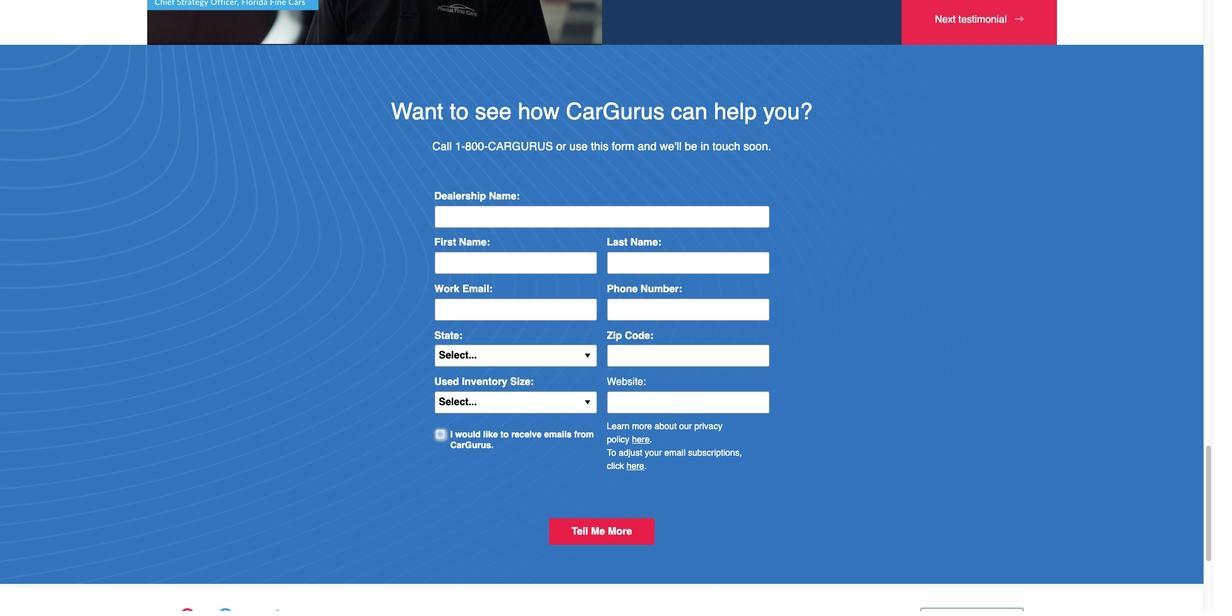 Task type: describe. For each thing, give the bounding box(es) containing it.
last name:
[[607, 237, 661, 249]]

be
[[685, 140, 697, 153]]

Work Email: email field
[[434, 299, 597, 321]]

me
[[591, 526, 605, 538]]

here for more
[[632, 435, 650, 445]]

receive
[[511, 430, 542, 440]]

would
[[455, 430, 481, 440]]

. for more
[[650, 435, 652, 445]]

testimonial
[[959, 14, 1007, 25]]

work email:
[[434, 284, 493, 295]]

cargurus
[[566, 99, 665, 124]]

email:
[[462, 284, 493, 295]]

adjust
[[619, 448, 642, 458]]

and
[[638, 140, 657, 153]]

zip
[[607, 330, 622, 342]]

Phone Number: telephone field
[[607, 299, 769, 321]]

work
[[434, 284, 460, 295]]

first name:
[[434, 237, 490, 249]]

Dealership Name: text field
[[434, 206, 769, 228]]

form
[[612, 140, 635, 153]]

zip code:
[[607, 330, 654, 342]]

next testimonial button
[[901, 0, 1057, 45]]

tell me more button
[[549, 519, 655, 545]]

click
[[607, 461, 624, 471]]

from
[[574, 430, 594, 440]]

to adjust your email subscriptions, click
[[607, 448, 742, 471]]

1-
[[455, 140, 465, 153]]

or
[[556, 140, 566, 153]]

call
[[432, 140, 452, 153]]

florida fine cars pic image
[[147, 0, 602, 45]]

subscriptions,
[[688, 448, 742, 458]]

how
[[518, 99, 560, 124]]

dealership name:
[[434, 191, 520, 202]]

use
[[569, 140, 588, 153]]

First Name: text field
[[434, 252, 597, 274]]

in
[[701, 140, 709, 153]]

number:
[[641, 284, 682, 295]]

next
[[935, 14, 956, 25]]

website:
[[607, 377, 646, 388]]

800-
[[465, 140, 488, 153]]

like
[[483, 430, 498, 440]]

name: for dealership name:
[[489, 191, 520, 202]]

cargurus logo image
[[180, 608, 280, 612]]

here . for adjust
[[627, 461, 647, 471]]

see
[[475, 99, 512, 124]]

here for adjust
[[627, 461, 644, 471]]

name: for last name:
[[631, 237, 661, 249]]

policy
[[607, 435, 630, 445]]

. for adjust
[[644, 461, 647, 471]]

our
[[679, 421, 692, 432]]

more
[[632, 421, 652, 432]]

help
[[714, 99, 757, 124]]

0 horizontal spatial to
[[450, 99, 469, 124]]

first
[[434, 237, 456, 249]]



Task type: vqa. For each thing, say whether or not it's contained in the screenshot.
"about"
yes



Task type: locate. For each thing, give the bounding box(es) containing it.
1 vertical spatial here link
[[627, 461, 644, 471]]

size:
[[510, 377, 534, 388]]

name: for first name:
[[459, 237, 490, 249]]

here down adjust
[[627, 461, 644, 471]]

cargurus
[[488, 140, 553, 153]]

0 vertical spatial here
[[632, 435, 650, 445]]

inventory
[[462, 377, 507, 388]]

dealership
[[434, 191, 486, 202]]

call 1-800-cargurus or use this form and we'll be in touch soon.
[[432, 140, 771, 153]]

email
[[664, 448, 686, 458]]

can
[[671, 99, 708, 124]]

long arrow right image
[[1014, 14, 1023, 24]]

your
[[645, 448, 662, 458]]

touch
[[713, 140, 740, 153]]

about
[[655, 421, 677, 432]]

here link for more
[[632, 435, 650, 445]]

here link
[[632, 435, 650, 445], [627, 461, 644, 471]]

i would like to receive emails from cargurus.
[[450, 430, 594, 451]]

0 vertical spatial here link
[[632, 435, 650, 445]]

cargurus.
[[450, 440, 494, 451]]

we'll
[[660, 140, 682, 153]]

0 vertical spatial .
[[650, 435, 652, 445]]

phone number:
[[607, 284, 682, 295]]

want
[[391, 99, 443, 124]]

1 vertical spatial here
[[627, 461, 644, 471]]

code:
[[625, 330, 654, 342]]

to left see
[[450, 99, 469, 124]]

to
[[607, 448, 616, 458]]

cargurus logo link
[[180, 608, 280, 612]]

Zip Code: text field
[[607, 345, 769, 367]]

1 horizontal spatial to
[[500, 430, 509, 440]]

here link for adjust
[[627, 461, 644, 471]]

1 vertical spatial here .
[[627, 461, 647, 471]]

tell
[[572, 526, 588, 538]]

here
[[632, 435, 650, 445], [627, 461, 644, 471]]

learn
[[607, 421, 630, 432]]

used inventory size:
[[434, 377, 534, 388]]

you?
[[763, 99, 813, 124]]

emails
[[544, 430, 572, 440]]

1 vertical spatial to
[[500, 430, 509, 440]]

more
[[608, 526, 632, 538]]

here link down "more"
[[632, 435, 650, 445]]

here link down adjust
[[627, 461, 644, 471]]

.
[[650, 435, 652, 445], [644, 461, 647, 471]]

next testimonial
[[935, 14, 1007, 25]]

0 vertical spatial to
[[450, 99, 469, 124]]

0 horizontal spatial .
[[644, 461, 647, 471]]

. up your
[[650, 435, 652, 445]]

here . down adjust
[[627, 461, 647, 471]]

here . down "more"
[[632, 435, 652, 445]]

1 vertical spatial .
[[644, 461, 647, 471]]

here . for more
[[632, 435, 652, 445]]

Website: url field
[[607, 392, 769, 414]]

to inside i would like to receive emails from cargurus.
[[500, 430, 509, 440]]

name:
[[489, 191, 520, 202], [459, 237, 490, 249], [631, 237, 661, 249]]

name: right dealership
[[489, 191, 520, 202]]

. down your
[[644, 461, 647, 471]]

learn more about our privacy policy
[[607, 421, 722, 445]]

state:
[[434, 330, 462, 342]]

soon.
[[744, 140, 771, 153]]

here down "more"
[[632, 435, 650, 445]]

name: right last
[[631, 237, 661, 249]]

1 horizontal spatial .
[[650, 435, 652, 445]]

used
[[434, 377, 459, 388]]

here .
[[632, 435, 652, 445], [627, 461, 647, 471]]

Last Name: text field
[[607, 252, 769, 274]]

0 vertical spatial here .
[[632, 435, 652, 445]]

I would like to receive emails from CarGurus. checkbox
[[437, 430, 445, 438]]

want to see how cargurus can help you?
[[391, 99, 813, 124]]

tell me more
[[572, 526, 632, 538]]

to right "like"
[[500, 430, 509, 440]]

this
[[591, 140, 609, 153]]

phone
[[607, 284, 638, 295]]

last
[[607, 237, 628, 249]]

i
[[450, 430, 453, 440]]

to
[[450, 99, 469, 124], [500, 430, 509, 440]]

privacy
[[694, 421, 722, 432]]

name: right first
[[459, 237, 490, 249]]



